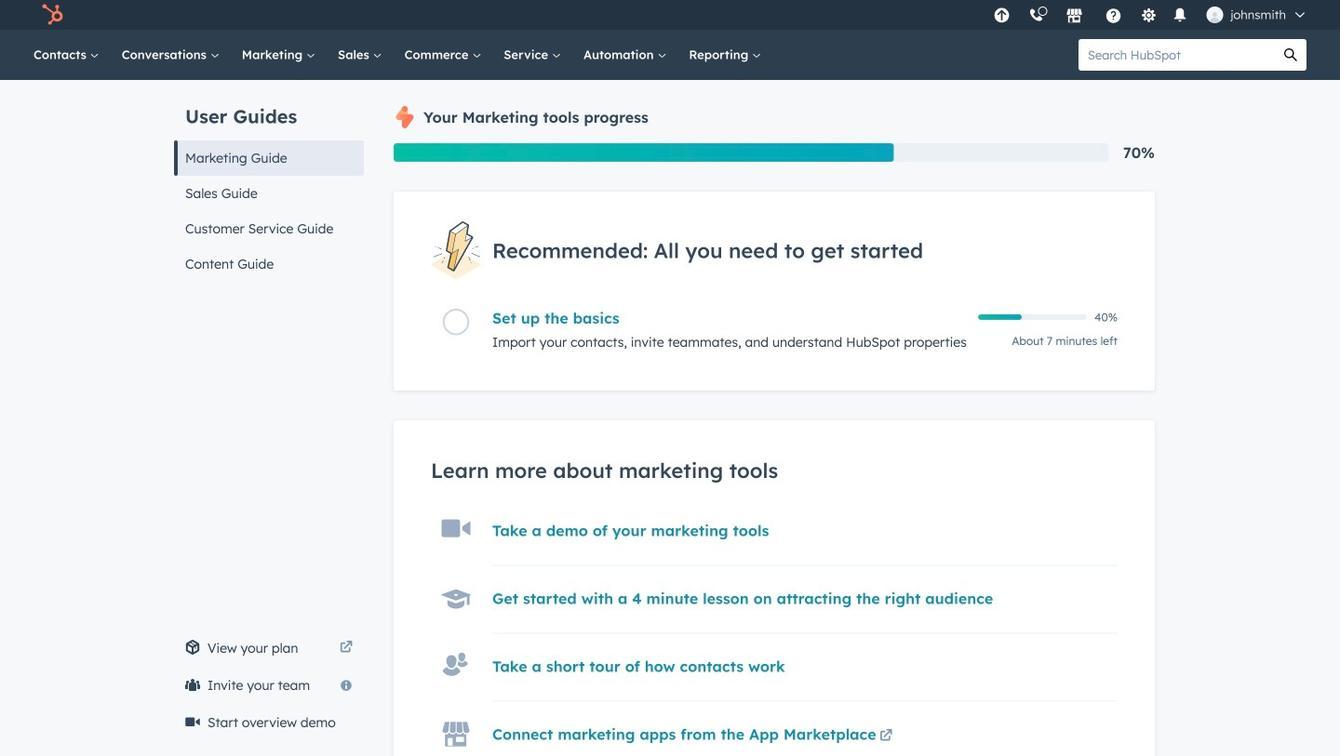 Task type: locate. For each thing, give the bounding box(es) containing it.
menu
[[984, 0, 1318, 30]]

link opens in a new window image
[[880, 726, 893, 749], [880, 731, 893, 744]]

progress bar
[[394, 143, 894, 162]]

2 link opens in a new window image from the top
[[340, 642, 353, 655]]

link opens in a new window image
[[340, 638, 353, 660], [340, 642, 353, 655]]

2 link opens in a new window image from the top
[[880, 731, 893, 744]]

marketplaces image
[[1066, 8, 1083, 25]]

[object object] complete progress bar
[[978, 315, 1022, 320]]

1 link opens in a new window image from the top
[[880, 726, 893, 749]]



Task type: describe. For each thing, give the bounding box(es) containing it.
user guides element
[[174, 80, 364, 282]]

1 link opens in a new window image from the top
[[340, 638, 353, 660]]

Search HubSpot search field
[[1079, 39, 1275, 71]]

john smith image
[[1207, 7, 1223, 23]]



Task type: vqa. For each thing, say whether or not it's contained in the screenshot.
Marketplaces "image"
yes



